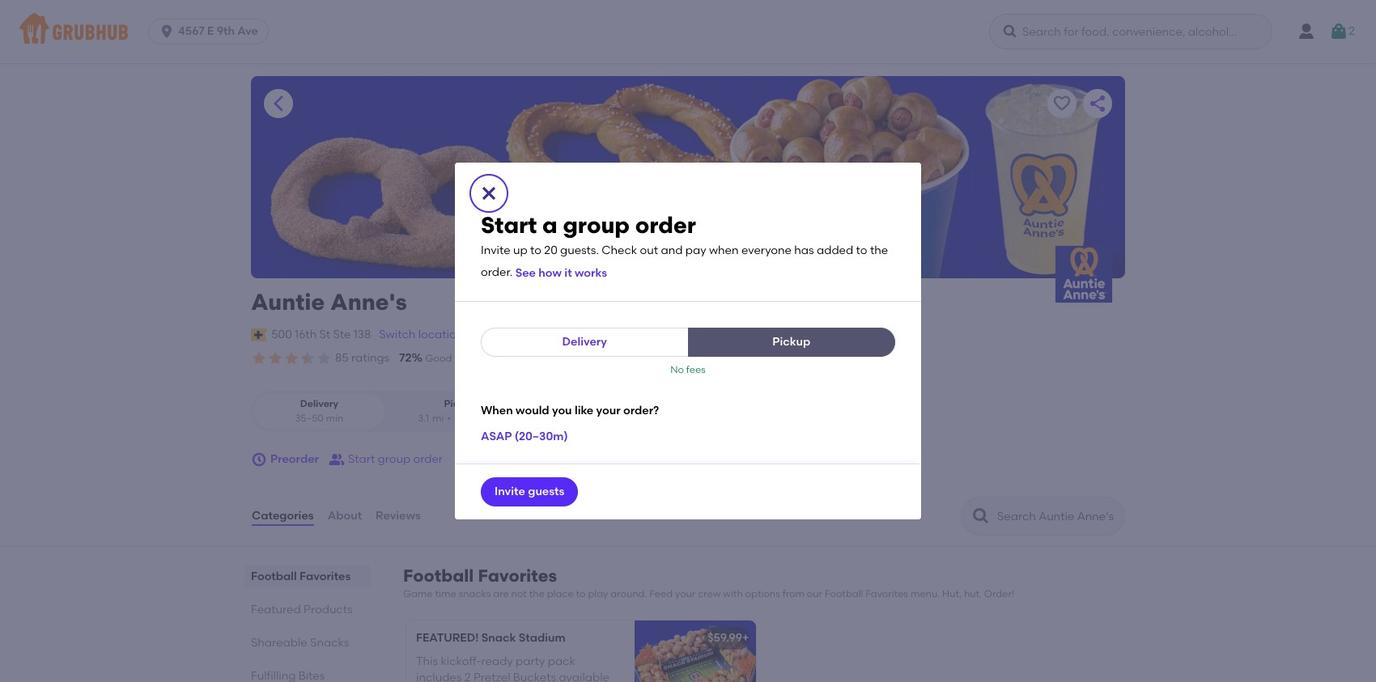 Task type: vqa. For each thing, say whether or not it's contained in the screenshot.
$9.35 at the right of page
no



Task type: describe. For each thing, give the bounding box(es) containing it.
shareable snacks
[[251, 637, 349, 650]]

and
[[661, 244, 683, 257]]

option group containing delivery 35–50 min
[[251, 391, 529, 433]]

snack
[[482, 632, 516, 646]]

2 horizontal spatial to
[[857, 244, 868, 257]]

products
[[304, 603, 353, 617]]

0 horizontal spatial to
[[531, 244, 542, 257]]

game
[[403, 589, 433, 600]]

switch location
[[379, 328, 464, 342]]

like
[[575, 405, 594, 418]]

auntie anne's logo image
[[1056, 246, 1113, 303]]

save this restaurant button
[[1048, 89, 1077, 118]]

auntie
[[251, 288, 325, 316]]

invite guests
[[495, 485, 565, 499]]

Search Auntie Anne's search field
[[996, 510, 1120, 525]]

pickup for pickup 3.1 mi • 20–30 min
[[444, 399, 477, 410]]

no fees
[[671, 364, 706, 376]]

correct
[[632, 353, 668, 364]]

start group order
[[348, 453, 443, 466]]

featured! snack stadium image
[[635, 622, 757, 683]]

0 horizontal spatial your
[[597, 405, 621, 418]]

when would you like your order?
[[481, 405, 659, 418]]

categories
[[252, 509, 314, 523]]

see
[[516, 266, 536, 280]]

options
[[746, 589, 781, 600]]

auntie anne's
[[251, 288, 407, 316]]

$59.99 +
[[708, 632, 750, 646]]

35–50
[[295, 413, 324, 424]]

from
[[783, 589, 805, 600]]

the inside football favorites game time snacks are not the place to play around. feed your crew with options from our football favorites menu. hut, hut. order!
[[530, 589, 545, 600]]

85 ratings
[[335, 352, 390, 365]]

shareable
[[251, 637, 308, 650]]

500 16th st ste 138 button
[[271, 326, 372, 344]]

feed
[[650, 589, 673, 600]]

no
[[671, 364, 684, 376]]

order!
[[985, 589, 1015, 600]]

group inside button
[[378, 453, 411, 466]]

this
[[416, 655, 438, 669]]

caret left icon image
[[269, 94, 288, 113]]

ste
[[333, 328, 351, 342]]

500 16th st ste 138
[[272, 328, 371, 342]]

kickoff-
[[441, 655, 482, 669]]

2 horizontal spatial football
[[825, 589, 864, 600]]

snacks
[[459, 589, 491, 600]]

on
[[515, 353, 529, 364]]

how
[[539, 266, 562, 280]]

anne's
[[331, 288, 407, 316]]

categories button
[[251, 488, 315, 546]]

min inside pickup 3.1 mi • 20–30 min
[[485, 413, 503, 424]]

this kickoff-ready party pack includes 2 pretzel buckets availabl
[[416, 655, 610, 683]]

invite inside start a group order invite up to 20 guests. check out and pay when everyone has added to the order.
[[481, 244, 511, 257]]

buckets
[[513, 671, 556, 683]]

500
[[272, 328, 292, 342]]

fees
[[687, 364, 706, 376]]

check
[[602, 244, 638, 257]]

preorder
[[271, 453, 319, 466]]

asap (20–30m) button
[[481, 423, 568, 452]]

when
[[481, 405, 513, 418]]

pickup button
[[688, 328, 896, 357]]

everyone
[[742, 244, 792, 257]]

a
[[543, 211, 558, 239]]

football for football favorites game time snacks are not the place to play around. feed your crew with options from our football favorites menu. hut, hut. order!
[[403, 566, 474, 586]]

our
[[807, 589, 823, 600]]

85
[[335, 352, 349, 365]]

2 button
[[1330, 17, 1356, 46]]

order inside button
[[413, 453, 443, 466]]

20–30
[[455, 413, 483, 424]]

start for a
[[481, 211, 537, 239]]

start a group order invite up to 20 guests. check out and pay when everyone has added to the order.
[[481, 211, 889, 280]]

to inside football favorites game time snacks are not the place to play around. feed your crew with options from our football favorites menu. hut, hut. order!
[[576, 589, 586, 600]]

2 horizontal spatial favorites
[[866, 589, 909, 600]]

min inside the delivery 35–50 min
[[326, 413, 344, 424]]

72
[[400, 352, 412, 365]]

has
[[795, 244, 815, 257]]

(20–30m)
[[515, 430, 568, 444]]

crew
[[698, 589, 721, 600]]

see how it works button
[[516, 259, 607, 288]]

guests.
[[561, 244, 599, 257]]

when
[[709, 244, 739, 257]]

includes
[[416, 671, 462, 683]]

group inside start a group order invite up to 20 guests. check out and pay when everyone has added to the order.
[[563, 211, 630, 239]]

works
[[575, 266, 607, 280]]

about button
[[327, 488, 363, 546]]

74
[[489, 352, 501, 365]]

20
[[545, 244, 558, 257]]



Task type: locate. For each thing, give the bounding box(es) containing it.
on time delivery
[[515, 353, 592, 364]]

out
[[640, 244, 659, 257]]

1 vertical spatial time
[[435, 589, 457, 600]]

you
[[552, 405, 572, 418]]

•
[[447, 413, 451, 424]]

svg image inside 2 button
[[1330, 22, 1349, 41]]

1 vertical spatial pickup
[[444, 399, 477, 410]]

around.
[[611, 589, 648, 600]]

your left crew
[[676, 589, 696, 600]]

1 horizontal spatial time
[[532, 353, 553, 364]]

reviews button
[[375, 488, 422, 546]]

1 horizontal spatial delivery
[[563, 335, 607, 349]]

not
[[512, 589, 527, 600]]

pretzel
[[474, 671, 511, 683]]

2 inside button
[[1349, 24, 1356, 38]]

guests
[[528, 485, 565, 499]]

favorites for football favorites
[[300, 570, 351, 584]]

0 horizontal spatial favorites
[[300, 570, 351, 584]]

favorites up products
[[300, 570, 351, 584]]

mi
[[433, 413, 444, 424]]

it
[[565, 266, 572, 280]]

$59.99
[[708, 632, 743, 646]]

your
[[597, 405, 621, 418], [676, 589, 696, 600]]

svg image inside 4567 e 9th ave button
[[159, 23, 175, 40]]

with
[[724, 589, 743, 600]]

are
[[494, 589, 509, 600]]

pickup for pickup
[[773, 335, 811, 349]]

ave
[[238, 24, 258, 38]]

order down 3.1
[[413, 453, 443, 466]]

64
[[605, 352, 618, 365]]

order up and
[[636, 211, 696, 239]]

delivery inside the delivery 35–50 min
[[300, 399, 339, 410]]

e
[[207, 24, 214, 38]]

1 vertical spatial start
[[348, 453, 375, 466]]

correct order
[[632, 353, 696, 364]]

switch location button
[[378, 326, 464, 344]]

to right added
[[857, 244, 868, 257]]

start for group
[[348, 453, 375, 466]]

0 vertical spatial group
[[563, 211, 630, 239]]

0 horizontal spatial 2
[[465, 671, 471, 683]]

invite inside invite guests button
[[495, 485, 526, 499]]

football up game
[[403, 566, 474, 586]]

1 vertical spatial your
[[676, 589, 696, 600]]

place
[[547, 589, 574, 600]]

0 horizontal spatial min
[[326, 413, 344, 424]]

1 min from the left
[[326, 413, 344, 424]]

+
[[743, 632, 750, 646]]

order.
[[481, 266, 513, 280]]

1 horizontal spatial start
[[481, 211, 537, 239]]

min
[[326, 413, 344, 424], [485, 413, 503, 424]]

0 horizontal spatial the
[[530, 589, 545, 600]]

start group order button
[[329, 446, 443, 475]]

0 horizontal spatial start
[[348, 453, 375, 466]]

9th
[[217, 24, 235, 38]]

the inside start a group order invite up to 20 guests. check out and pay when everyone has added to the order.
[[871, 244, 889, 257]]

4567
[[178, 24, 205, 38]]

delivery for delivery
[[563, 335, 607, 349]]

delivery for delivery 35–50 min
[[300, 399, 339, 410]]

2
[[1349, 24, 1356, 38], [465, 671, 471, 683]]

0 vertical spatial the
[[871, 244, 889, 257]]

time right game
[[435, 589, 457, 600]]

featured products
[[251, 603, 353, 617]]

start up up
[[481, 211, 537, 239]]

1 vertical spatial invite
[[495, 485, 526, 499]]

the right added
[[871, 244, 889, 257]]

16th
[[295, 328, 317, 342]]

4567 e 9th ave button
[[148, 19, 275, 45]]

your inside football favorites game time snacks are not the place to play around. feed your crew with options from our football favorites menu. hut, hut. order!
[[676, 589, 696, 600]]

option group
[[251, 391, 529, 433]]

start inside button
[[348, 453, 375, 466]]

featured
[[251, 603, 301, 617]]

asap
[[481, 430, 512, 444]]

4567 e 9th ave
[[178, 24, 258, 38]]

food
[[455, 353, 476, 364]]

location
[[418, 328, 464, 342]]

snacks
[[310, 637, 349, 650]]

1 horizontal spatial your
[[676, 589, 696, 600]]

delivery
[[563, 335, 607, 349], [300, 399, 339, 410]]

2 min from the left
[[485, 413, 503, 424]]

save this restaurant image
[[1053, 94, 1072, 113]]

0 vertical spatial 2
[[1349, 24, 1356, 38]]

1 vertical spatial group
[[378, 453, 411, 466]]

0 horizontal spatial time
[[435, 589, 457, 600]]

good food
[[426, 353, 476, 364]]

delivery up 35–50
[[300, 399, 339, 410]]

1 vertical spatial the
[[530, 589, 545, 600]]

2 vertical spatial order
[[413, 453, 443, 466]]

hut.
[[965, 589, 982, 600]]

pay
[[686, 244, 707, 257]]

would
[[516, 405, 550, 418]]

1 horizontal spatial pickup
[[773, 335, 811, 349]]

1 horizontal spatial min
[[485, 413, 503, 424]]

1 vertical spatial delivery
[[300, 399, 339, 410]]

hut,
[[943, 589, 962, 600]]

the right not
[[530, 589, 545, 600]]

1 horizontal spatial group
[[563, 211, 630, 239]]

search icon image
[[972, 507, 991, 527]]

see how it works
[[516, 266, 607, 280]]

the
[[871, 244, 889, 257], [530, 589, 545, 600]]

to left 20 on the left top of page
[[531, 244, 542, 257]]

0 horizontal spatial pickup
[[444, 399, 477, 410]]

order up the no fees
[[671, 353, 696, 364]]

preorder button
[[251, 446, 319, 475]]

0 horizontal spatial delivery
[[300, 399, 339, 410]]

featured! snack stadium
[[416, 632, 566, 646]]

delivery up delivery
[[563, 335, 607, 349]]

invite guests button
[[481, 478, 579, 507]]

group up "guests." at the left
[[563, 211, 630, 239]]

0 vertical spatial invite
[[481, 244, 511, 257]]

stadium
[[519, 632, 566, 646]]

ratings
[[352, 352, 390, 365]]

1 horizontal spatial 2
[[1349, 24, 1356, 38]]

1 horizontal spatial to
[[576, 589, 586, 600]]

1 horizontal spatial the
[[871, 244, 889, 257]]

0 horizontal spatial group
[[378, 453, 411, 466]]

invite up order.
[[481, 244, 511, 257]]

1 horizontal spatial favorites
[[478, 566, 557, 586]]

pickup inside button
[[773, 335, 811, 349]]

0 vertical spatial delivery
[[563, 335, 607, 349]]

football favorites game time snacks are not the place to play around. feed your crew with options from our football favorites menu. hut, hut. order!
[[403, 566, 1015, 600]]

invite left the guests
[[495, 485, 526, 499]]

3.1
[[418, 413, 429, 424]]

time
[[532, 353, 553, 364], [435, 589, 457, 600]]

svg image
[[251, 452, 267, 468]]

1 vertical spatial 2
[[465, 671, 471, 683]]

0 vertical spatial start
[[481, 211, 537, 239]]

pickup
[[773, 335, 811, 349], [444, 399, 477, 410]]

delivery inside button
[[563, 335, 607, 349]]

0 vertical spatial time
[[532, 353, 553, 364]]

1 horizontal spatial football
[[403, 566, 474, 586]]

1 vertical spatial order
[[671, 353, 696, 364]]

to
[[531, 244, 542, 257], [857, 244, 868, 257], [576, 589, 586, 600]]

pickup 3.1 mi • 20–30 min
[[418, 399, 503, 424]]

main navigation navigation
[[0, 0, 1377, 63]]

football up featured on the bottom left of the page
[[251, 570, 297, 584]]

st
[[320, 328, 331, 342]]

order inside start a group order invite up to 20 guests. check out and pay when everyone has added to the order.
[[636, 211, 696, 239]]

delivery 35–50 min
[[295, 399, 344, 424]]

to left 'play'
[[576, 589, 586, 600]]

favorites left the menu.
[[866, 589, 909, 600]]

football right our
[[825, 589, 864, 600]]

up
[[513, 244, 528, 257]]

order?
[[624, 405, 659, 418]]

subscription pass image
[[251, 329, 267, 342]]

min up asap
[[485, 413, 503, 424]]

people icon image
[[329, 452, 345, 468]]

party
[[516, 655, 545, 669]]

0 horizontal spatial football
[[251, 570, 297, 584]]

time right on
[[532, 353, 553, 364]]

your right like
[[597, 405, 621, 418]]

0 vertical spatial your
[[597, 405, 621, 418]]

favorites for football favorites game time snacks are not the place to play around. feed your crew with options from our football favorites menu. hut, hut. order!
[[478, 566, 557, 586]]

group
[[563, 211, 630, 239], [378, 453, 411, 466]]

0 vertical spatial pickup
[[773, 335, 811, 349]]

min right 35–50
[[326, 413, 344, 424]]

good
[[426, 353, 452, 364]]

pickup inside pickup 3.1 mi • 20–30 min
[[444, 399, 477, 410]]

reviews
[[376, 509, 421, 523]]

time inside football favorites game time snacks are not the place to play around. feed your crew with options from our football favorites menu. hut, hut. order!
[[435, 589, 457, 600]]

svg image
[[1330, 22, 1349, 41], [159, 23, 175, 40], [1003, 23, 1019, 40], [479, 184, 499, 203]]

order
[[636, 211, 696, 239], [671, 353, 696, 364], [413, 453, 443, 466]]

added
[[817, 244, 854, 257]]

football for football favorites
[[251, 570, 297, 584]]

menu.
[[911, 589, 941, 600]]

star icon image
[[251, 351, 267, 367], [267, 351, 283, 367], [283, 351, 300, 367], [300, 351, 316, 367], [300, 351, 316, 367], [316, 351, 332, 367]]

start inside start a group order invite up to 20 guests. check out and pay when everyone has added to the order.
[[481, 211, 537, 239]]

ready
[[482, 655, 513, 669]]

about
[[328, 509, 362, 523]]

group up reviews
[[378, 453, 411, 466]]

share icon image
[[1089, 94, 1108, 113]]

football favorites
[[251, 570, 351, 584]]

2 inside this kickoff-ready party pack includes 2 pretzel buckets availabl
[[465, 671, 471, 683]]

start right people icon
[[348, 453, 375, 466]]

0 vertical spatial order
[[636, 211, 696, 239]]

favorites up not
[[478, 566, 557, 586]]



